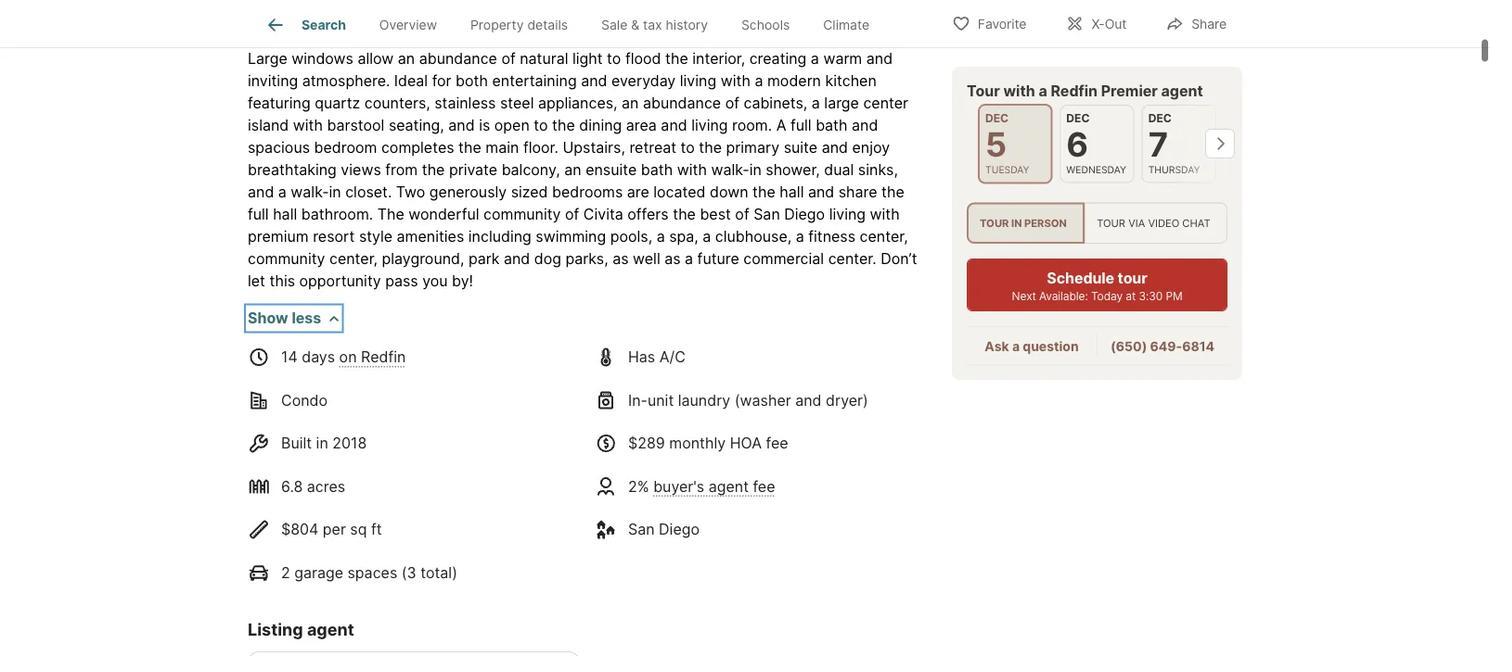 Task type: describe. For each thing, give the bounding box(es) containing it.
1 vertical spatial an
[[622, 94, 639, 113]]

playground,
[[382, 250, 464, 268]]

property
[[470, 17, 524, 33]]

show
[[248, 310, 288, 328]]

built in 2018
[[281, 435, 367, 453]]

you
[[422, 273, 448, 291]]

chat
[[1183, 217, 1211, 230]]

condo
[[281, 392, 328, 410]]

property details tab
[[454, 3, 585, 47]]

a
[[776, 117, 786, 135]]

1 horizontal spatial an
[[564, 161, 581, 179]]

inviting
[[248, 72, 298, 90]]

ideal
[[394, 72, 428, 90]]

x-out button
[[1050, 4, 1143, 42]]

2 horizontal spatial to
[[681, 139, 695, 157]]

views
[[341, 161, 381, 179]]

2%
[[628, 478, 649, 496]]

light
[[573, 50, 603, 68]]

0 horizontal spatial to
[[534, 117, 548, 135]]

down
[[710, 184, 748, 202]]

tour via video chat
[[1097, 217, 1211, 230]]

san inside large windows allow an abundance of natural light to flood the interior, creating a warm and inviting atmosphere. ideal for both entertaining and everyday living with a modern kitchen featuring quartz counters, stainless steel appliances, an abundance of cabinets, a large center island with barstool seating, and is open to the dining area and living room. a full bath and spacious bedroom completes the main floor.  upstairs, retreat to the primary suite and enjoy breathtaking views from the private balcony, an ensuite bath with walk-in shower, dual sinks, and a walk-in closet. two generously sized bedrooms are located down the hall and share the full hall bathroom. the wonderful community of civita offers the best of san diego living with premium resort style amenities including swimming pools, a spa, a clubhouse, a fitness center, community center, playground, park and dog parks, as well as a future commercial center. don't let this opportunity pass you by!
[[754, 206, 780, 224]]

via
[[1129, 217, 1145, 230]]

tax
[[643, 17, 662, 33]]

1 horizontal spatial hall
[[780, 184, 804, 202]]

3:30
[[1139, 290, 1163, 303]]

buyer's agent fee link
[[653, 478, 775, 496]]

pm
[[1166, 290, 1183, 303]]

with down share at the right of the page
[[870, 206, 900, 224]]

0 horizontal spatial hall
[[273, 206, 297, 224]]

next
[[1012, 290, 1036, 303]]

with down featuring
[[293, 117, 323, 135]]

acres
[[307, 478, 345, 496]]

in-
[[628, 392, 648, 410]]

barstool
[[327, 117, 385, 135]]

search
[[301, 17, 346, 33]]

and down "breathtaking"
[[248, 184, 274, 202]]

spaces
[[348, 564, 397, 583]]

interior,
[[692, 50, 745, 68]]

quartz
[[315, 94, 360, 113]]

shower,
[[766, 161, 820, 179]]

future
[[697, 250, 739, 268]]

parks,
[[566, 250, 608, 268]]

out
[[1105, 16, 1127, 32]]

redfin for a
[[1051, 82, 1098, 100]]

private
[[449, 161, 498, 179]]

0 vertical spatial living
[[680, 72, 717, 90]]

property details
[[470, 17, 568, 33]]

and left dryer)
[[795, 392, 822, 410]]

the left primary at the top
[[699, 139, 722, 157]]

for
[[432, 72, 452, 90]]

ft
[[371, 521, 382, 539]]

show less button
[[248, 308, 340, 330]]

are
[[627, 184, 649, 202]]

schedule tour next available: today at 3:30 pm
[[1012, 269, 1183, 303]]

$289
[[628, 435, 665, 453]]

and down dual on the right top of page
[[808, 184, 834, 202]]

breathtaking
[[248, 161, 337, 179]]

resort
[[313, 228, 355, 246]]

0 horizontal spatial center,
[[329, 250, 378, 268]]

thursday
[[1148, 164, 1200, 175]]

today
[[1091, 290, 1123, 303]]

wonderful
[[409, 206, 479, 224]]

show less
[[248, 310, 321, 328]]

of up the swimming on the left of page
[[565, 206, 579, 224]]

favorite
[[978, 16, 1027, 32]]

area
[[626, 117, 657, 135]]

overview tab
[[363, 3, 454, 47]]

on redfin link
[[339, 349, 406, 367]]

with up the dec 5 tuesday
[[1004, 82, 1035, 100]]

0 horizontal spatial bath
[[641, 161, 673, 179]]

6
[[1067, 124, 1089, 165]]

1 horizontal spatial agent
[[709, 478, 749, 496]]

fitness
[[808, 228, 856, 246]]

buyer's
[[653, 478, 704, 496]]

share
[[1192, 16, 1227, 32]]

has
[[628, 349, 655, 367]]

balcony,
[[502, 161, 560, 179]]

history
[[666, 17, 708, 33]]

sale
[[601, 17, 628, 33]]

completes
[[381, 139, 454, 157]]

5
[[985, 124, 1007, 165]]

0 vertical spatial bath
[[816, 117, 848, 135]]

this
[[270, 273, 295, 291]]

commercial
[[744, 250, 824, 268]]

0 horizontal spatial diego
[[659, 521, 700, 539]]

amenities
[[397, 228, 464, 246]]

listing
[[248, 621, 303, 641]]

1 as from the left
[[613, 250, 629, 268]]

1 vertical spatial living
[[691, 117, 728, 135]]

allow
[[358, 50, 394, 68]]

in up bathroom.
[[329, 184, 341, 202]]

including
[[468, 228, 532, 246]]

redfin for on
[[361, 349, 406, 367]]

large
[[248, 50, 287, 68]]

(650)
[[1111, 339, 1147, 355]]

of up entertaining
[[501, 50, 516, 68]]

enjoy
[[852, 139, 890, 157]]

0 vertical spatial abundance
[[419, 50, 497, 68]]

listing agent
[[248, 621, 354, 641]]

(650) 649-6814
[[1111, 339, 1215, 355]]

civita
[[583, 206, 623, 224]]

(3
[[402, 564, 416, 583]]

unit
[[648, 392, 674, 410]]

0 vertical spatial center,
[[860, 228, 908, 246]]

dec 7 thursday
[[1148, 112, 1200, 175]]

sized
[[511, 184, 548, 202]]

at
[[1126, 290, 1136, 303]]

1 vertical spatial community
[[248, 250, 325, 268]]

$804 per sq ft
[[281, 521, 382, 539]]

bathroom.
[[301, 206, 373, 224]]

windows
[[292, 50, 354, 68]]

entertaining
[[492, 72, 577, 90]]

climate tab
[[807, 3, 886, 47]]



Task type: vqa. For each thing, say whether or not it's contained in the screenshot.
GENEROUSLY
yes



Task type: locate. For each thing, give the bounding box(es) containing it.
full
[[791, 117, 812, 135], [248, 206, 269, 224]]

sale & tax history
[[601, 17, 708, 33]]

favorite button
[[936, 4, 1042, 42]]

0 vertical spatial san
[[754, 206, 780, 224]]

community down sized
[[483, 206, 561, 224]]

walk-
[[711, 161, 749, 179], [291, 184, 329, 202]]

an up area
[[622, 94, 639, 113]]

person
[[1024, 217, 1067, 230]]

1 horizontal spatial dec
[[1067, 112, 1090, 125]]

2 vertical spatial agent
[[307, 621, 354, 641]]

1 horizontal spatial center,
[[860, 228, 908, 246]]

6.8 acres
[[281, 478, 345, 496]]

san up the clubhouse,
[[754, 206, 780, 224]]

bedrooms
[[552, 184, 623, 202]]

1 vertical spatial fee
[[753, 478, 775, 496]]

1 vertical spatial bath
[[641, 161, 673, 179]]

0 horizontal spatial full
[[248, 206, 269, 224]]

dec for 7
[[1148, 112, 1172, 125]]

share
[[839, 184, 877, 202]]

1 horizontal spatial san
[[754, 206, 780, 224]]

2 vertical spatial an
[[564, 161, 581, 179]]

2 horizontal spatial dec
[[1148, 112, 1172, 125]]

premium
[[248, 228, 309, 246]]

pools,
[[610, 228, 653, 246]]

dec inside dec 6 wednesday
[[1067, 112, 1090, 125]]

0 vertical spatial community
[[483, 206, 561, 224]]

located
[[654, 184, 706, 202]]

as down the pools,
[[613, 250, 629, 268]]

the down appliances,
[[552, 117, 575, 135]]

abundance down everyday at the top of the page
[[643, 94, 721, 113]]

of up the clubhouse,
[[735, 206, 749, 224]]

0 horizontal spatial walk-
[[291, 184, 329, 202]]

dec for 5
[[985, 112, 1009, 125]]

abundance up both
[[419, 50, 497, 68]]

tab list
[[248, 0, 901, 47]]

14 days on redfin
[[281, 349, 406, 367]]

sale & tax history tab
[[585, 3, 725, 47]]

and up dual on the right top of page
[[822, 139, 848, 157]]

san down 2%
[[628, 521, 655, 539]]

diego up fitness
[[784, 206, 825, 224]]

modern
[[767, 72, 821, 90]]

0 horizontal spatial redfin
[[361, 349, 406, 367]]

full right a
[[791, 117, 812, 135]]

an up ideal
[[398, 50, 415, 68]]

7
[[1148, 124, 1168, 165]]

fee for 2% buyer's agent fee
[[753, 478, 775, 496]]

upstairs,
[[563, 139, 625, 157]]

1 vertical spatial abundance
[[643, 94, 721, 113]]

main
[[486, 139, 519, 157]]

1 horizontal spatial redfin
[[1051, 82, 1098, 100]]

0 horizontal spatial dec
[[985, 112, 1009, 125]]

in left person
[[1011, 217, 1022, 230]]

1 vertical spatial san
[[628, 521, 655, 539]]

the
[[377, 206, 404, 224]]

0 vertical spatial walk-
[[711, 161, 749, 179]]

an
[[398, 50, 415, 68], [622, 94, 639, 113], [564, 161, 581, 179]]

dog
[[534, 250, 561, 268]]

&
[[631, 17, 640, 33]]

of
[[501, 50, 516, 68], [725, 94, 740, 113], [565, 206, 579, 224], [735, 206, 749, 224]]

1 vertical spatial redfin
[[361, 349, 406, 367]]

2 vertical spatial living
[[829, 206, 866, 224]]

schools tab
[[725, 3, 807, 47]]

question
[[1023, 339, 1079, 355]]

fee right hoa
[[766, 435, 788, 453]]

redfin right on
[[361, 349, 406, 367]]

0 horizontal spatial agent
[[307, 621, 354, 641]]

is
[[479, 117, 490, 135]]

schools
[[741, 17, 790, 33]]

0 vertical spatial an
[[398, 50, 415, 68]]

2 dec from the left
[[1067, 112, 1090, 125]]

0 horizontal spatial an
[[398, 50, 415, 68]]

hall
[[780, 184, 804, 202], [273, 206, 297, 224]]

details
[[527, 17, 568, 33]]

the down sinks,
[[882, 184, 905, 202]]

tour up 5
[[967, 82, 1000, 100]]

dec down premier
[[1148, 112, 1172, 125]]

hoa
[[730, 435, 762, 453]]

clubhouse,
[[715, 228, 792, 246]]

1 vertical spatial center,
[[329, 250, 378, 268]]

and up retreat
[[661, 117, 687, 135]]

0 horizontal spatial abundance
[[419, 50, 497, 68]]

tab list containing search
[[248, 0, 901, 47]]

dec 6 wednesday
[[1067, 112, 1126, 175]]

climate
[[823, 17, 870, 33]]

center, up 'opportunity'
[[329, 250, 378, 268]]

dining
[[579, 117, 622, 135]]

of up room.
[[725, 94, 740, 113]]

available:
[[1039, 290, 1088, 303]]

as
[[613, 250, 629, 268], [665, 250, 681, 268]]

as down spa,
[[665, 250, 681, 268]]

in
[[749, 161, 762, 179], [329, 184, 341, 202], [1011, 217, 1022, 230], [316, 435, 328, 453]]

ensuite
[[586, 161, 637, 179]]

abundance
[[419, 50, 497, 68], [643, 94, 721, 113]]

tour left person
[[980, 217, 1009, 230]]

2 as from the left
[[665, 250, 681, 268]]

dryer)
[[826, 392, 868, 410]]

and up enjoy
[[852, 117, 878, 135]]

the down completes
[[422, 161, 445, 179]]

spacious
[[248, 139, 310, 157]]

to right retreat
[[681, 139, 695, 157]]

offers
[[628, 206, 669, 224]]

dec down the tour with a redfin premier agent at the right
[[1067, 112, 1090, 125]]

1 vertical spatial walk-
[[291, 184, 329, 202]]

with down interior,
[[721, 72, 751, 90]]

agent right premier
[[1161, 82, 1203, 100]]

stainless
[[435, 94, 496, 113]]

0 horizontal spatial community
[[248, 250, 325, 268]]

bedroom
[[314, 139, 377, 157]]

and up kitchen
[[866, 50, 893, 68]]

full up "premium"
[[248, 206, 269, 224]]

video
[[1148, 217, 1180, 230]]

fee for $289 monthly hoa fee
[[766, 435, 788, 453]]

both
[[456, 72, 488, 90]]

tour with a redfin premier agent
[[967, 82, 1203, 100]]

fee down hoa
[[753, 478, 775, 496]]

a/c
[[660, 349, 686, 367]]

the up private
[[458, 139, 481, 157]]

living down share at the right of the page
[[829, 206, 866, 224]]

1 vertical spatial to
[[534, 117, 548, 135]]

tour
[[1118, 269, 1148, 287]]

1 horizontal spatial bath
[[816, 117, 848, 135]]

large
[[824, 94, 859, 113]]

in down primary at the top
[[749, 161, 762, 179]]

everyday
[[611, 72, 676, 90]]

tour left 'via'
[[1097, 217, 1126, 230]]

walk- up down
[[711, 161, 749, 179]]

bath down retreat
[[641, 161, 673, 179]]

spa,
[[669, 228, 699, 246]]

steel
[[500, 94, 534, 113]]

redfin up 6
[[1051, 82, 1098, 100]]

agent right listing
[[307, 621, 354, 641]]

0 vertical spatial hall
[[780, 184, 804, 202]]

the right down
[[753, 184, 776, 202]]

tour in person
[[980, 217, 1067, 230]]

and down 'including'
[[504, 250, 530, 268]]

2 vertical spatial to
[[681, 139, 695, 157]]

tour for tour via video chat
[[1097, 217, 1126, 230]]

agent down hoa
[[709, 478, 749, 496]]

living down interior,
[[680, 72, 717, 90]]

list box
[[967, 203, 1228, 244]]

0 horizontal spatial as
[[613, 250, 629, 268]]

tour for tour with a redfin premier agent
[[967, 82, 1000, 100]]

2 horizontal spatial agent
[[1161, 82, 1203, 100]]

an up bedrooms
[[564, 161, 581, 179]]

1 vertical spatial diego
[[659, 521, 700, 539]]

pass
[[385, 273, 418, 291]]

search link
[[264, 14, 346, 36]]

appliances,
[[538, 94, 618, 113]]

floor.
[[523, 139, 559, 157]]

tour for tour in person
[[980, 217, 1009, 230]]

island
[[248, 117, 289, 135]]

to up the floor.
[[534, 117, 548, 135]]

center, up "don't"
[[860, 228, 908, 246]]

dec inside "dec 7 thursday"
[[1148, 112, 1172, 125]]

0 vertical spatial agent
[[1161, 82, 1203, 100]]

1 dec from the left
[[985, 112, 1009, 125]]

1 vertical spatial full
[[248, 206, 269, 224]]

with up located
[[677, 161, 707, 179]]

cabinets,
[[744, 94, 808, 113]]

from
[[385, 161, 418, 179]]

ask
[[985, 339, 1009, 355]]

dec for 6
[[1067, 112, 1090, 125]]

in-unit laundry (washer and dryer)
[[628, 392, 868, 410]]

1 horizontal spatial full
[[791, 117, 812, 135]]

the up spa,
[[673, 206, 696, 224]]

list box containing tour in person
[[967, 203, 1228, 244]]

flood
[[625, 50, 661, 68]]

and down stainless
[[448, 117, 475, 135]]

1 vertical spatial agent
[[709, 478, 749, 496]]

community
[[483, 206, 561, 224], [248, 250, 325, 268]]

and down the light at top
[[581, 72, 607, 90]]

community up the this
[[248, 250, 325, 268]]

dec up tuesday
[[985, 112, 1009, 125]]

to
[[607, 50, 621, 68], [534, 117, 548, 135], [681, 139, 695, 157]]

agent
[[1161, 82, 1203, 100], [709, 478, 749, 496], [307, 621, 354, 641]]

2018
[[332, 435, 367, 453]]

atmosphere.
[[302, 72, 390, 90]]

1 horizontal spatial community
[[483, 206, 561, 224]]

premier
[[1101, 82, 1158, 100]]

0 vertical spatial full
[[791, 117, 812, 135]]

0 horizontal spatial san
[[628, 521, 655, 539]]

1 horizontal spatial walk-
[[711, 161, 749, 179]]

0 vertical spatial fee
[[766, 435, 788, 453]]

1 horizontal spatial diego
[[784, 206, 825, 224]]

1 horizontal spatial to
[[607, 50, 621, 68]]

1 horizontal spatial abundance
[[643, 94, 721, 113]]

creating
[[749, 50, 807, 68]]

garage
[[294, 564, 343, 583]]

hall up "premium"
[[273, 206, 297, 224]]

1 horizontal spatial as
[[665, 250, 681, 268]]

0 vertical spatial diego
[[784, 206, 825, 224]]

next image
[[1205, 129, 1235, 159]]

diego down buyer's
[[659, 521, 700, 539]]

3 dec from the left
[[1148, 112, 1172, 125]]

diego inside large windows allow an abundance of natural light to flood the interior, creating a warm and inviting atmosphere. ideal for both entertaining and everyday living with a modern kitchen featuring quartz counters, stainless steel appliances, an abundance of cabinets, a large center island with barstool seating, and is open to the dining area and living room. a full bath and spacious bedroom completes the main floor.  upstairs, retreat to the primary suite and enjoy breathtaking views from the private balcony, an ensuite bath with walk-in shower, dual sinks, and a walk-in closet. two generously sized bedrooms are located down the hall and share the full hall bathroom. the wonderful community of civita offers the best of san diego living with premium resort style amenities including swimming pools, a spa, a clubhouse, a fitness center, community center, playground, park and dog parks, as well as a future commercial center. don't let this opportunity pass you by!
[[784, 206, 825, 224]]

dec inside the dec 5 tuesday
[[985, 112, 1009, 125]]

living left room.
[[691, 117, 728, 135]]

sinks,
[[858, 161, 898, 179]]

counters,
[[364, 94, 430, 113]]

in right built
[[316, 435, 328, 453]]

to right the light at top
[[607, 50, 621, 68]]

hall down shower,
[[780, 184, 804, 202]]

None button
[[978, 104, 1053, 184], [1060, 105, 1135, 183], [1142, 105, 1217, 183], [978, 104, 1053, 184], [1060, 105, 1135, 183], [1142, 105, 1217, 183]]

opportunity
[[299, 273, 381, 291]]

large windows allow an abundance of natural light to flood the interior, creating a warm and inviting atmosphere. ideal for both entertaining and everyday living with a modern kitchen featuring quartz counters, stainless steel appliances, an abundance of cabinets, a large center island with barstool seating, and is open to the dining area and living room. a full bath and spacious bedroom completes the main floor.  upstairs, retreat to the primary suite and enjoy breathtaking views from the private balcony, an ensuite bath with walk-in shower, dual sinks, and a walk-in closet. two generously sized bedrooms are located down the hall and share the full hall bathroom. the wonderful community of civita offers the best of san diego living with premium resort style amenities including swimming pools, a spa, a clubhouse, a fitness center, community center, playground, park and dog parks, as well as a future commercial center. don't let this opportunity pass you by!
[[248, 50, 917, 291]]

0 vertical spatial redfin
[[1051, 82, 1098, 100]]

x-out
[[1092, 16, 1127, 32]]

the right flood
[[665, 50, 688, 68]]

walk- down "breathtaking"
[[291, 184, 329, 202]]

less
[[292, 310, 321, 328]]

1 vertical spatial hall
[[273, 206, 297, 224]]

bath down large
[[816, 117, 848, 135]]

2 horizontal spatial an
[[622, 94, 639, 113]]

0 vertical spatial to
[[607, 50, 621, 68]]



